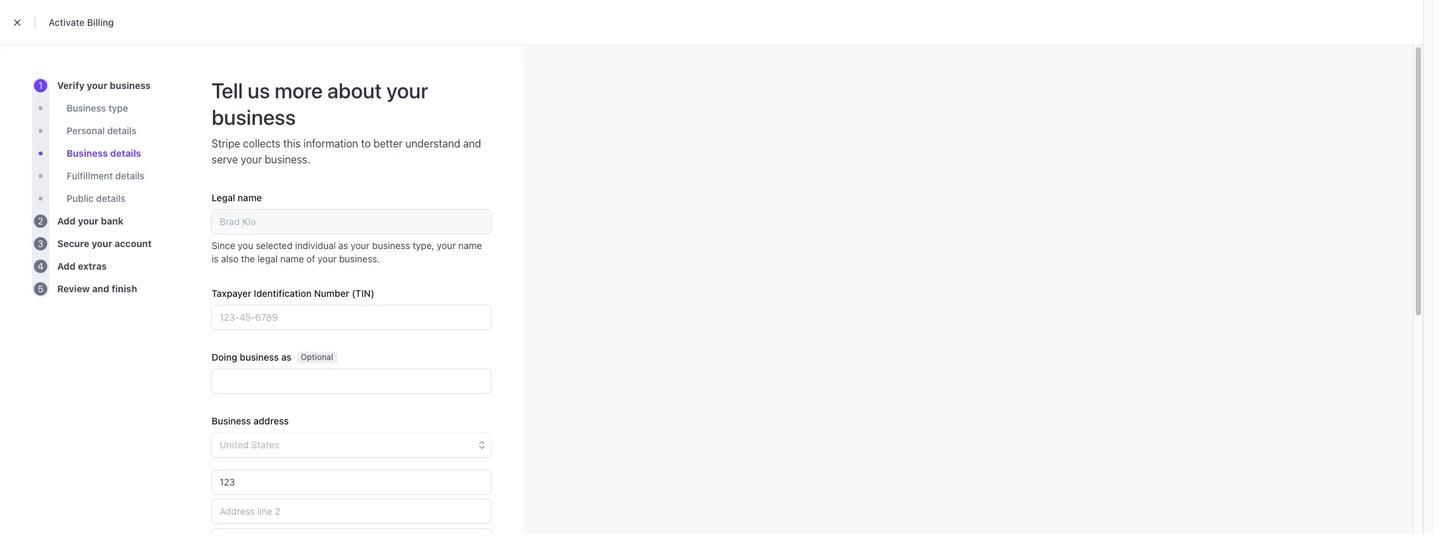 Task type: locate. For each thing, give the bounding box(es) containing it.
Legal name text field
[[212, 210, 491, 234]]

1 horizontal spatial name
[[280, 253, 304, 265]]

1 vertical spatial name
[[458, 240, 482, 251]]

your right about
[[386, 78, 428, 103]]

add up secure
[[57, 216, 76, 227]]

legal name
[[212, 192, 262, 204]]

1 vertical spatial business
[[67, 148, 108, 159]]

verify
[[57, 80, 84, 91]]

business address
[[212, 416, 289, 427]]

information
[[304, 138, 358, 150]]

optional
[[301, 353, 333, 363]]

business up 'type'
[[110, 80, 151, 91]]

0 vertical spatial add
[[57, 216, 76, 227]]

legal
[[257, 253, 278, 265]]

fulfillment details
[[67, 170, 145, 182]]

type
[[108, 102, 128, 114]]

about
[[327, 78, 382, 103]]

selected
[[256, 240, 293, 251]]

details up fulfillment details
[[110, 148, 141, 159]]

1 vertical spatial add
[[57, 261, 76, 272]]

add your bank link
[[57, 215, 123, 228]]

0 vertical spatial as
[[338, 240, 348, 251]]

name
[[238, 192, 262, 204], [458, 240, 482, 251], [280, 253, 304, 265]]

add
[[57, 216, 76, 227], [57, 261, 76, 272]]

serve
[[212, 154, 238, 166]]

Address line 1 text field
[[212, 471, 491, 495]]

business up personal
[[67, 102, 106, 114]]

details up the bank
[[96, 193, 125, 204]]

1 vertical spatial as
[[281, 352, 291, 363]]

secure your account
[[57, 238, 152, 249]]

identification
[[254, 288, 312, 299]]

business right doing
[[240, 352, 279, 363]]

tell us more about your business
[[212, 78, 428, 130]]

activate billing
[[49, 17, 114, 28]]

your down legal name text box
[[351, 240, 370, 251]]

2 vertical spatial business
[[212, 416, 251, 427]]

verify your business link
[[57, 79, 151, 92]]

0 horizontal spatial business.
[[265, 154, 310, 166]]

0 horizontal spatial and
[[92, 283, 109, 295]]

and right understand
[[463, 138, 481, 150]]

0 horizontal spatial as
[[281, 352, 291, 363]]

this
[[283, 138, 301, 150]]

add down secure
[[57, 261, 76, 272]]

address
[[253, 416, 289, 427]]

fulfillment
[[67, 170, 113, 182]]

details down business details link
[[115, 170, 145, 182]]

legal
[[212, 192, 235, 204]]

business left address
[[212, 416, 251, 427]]

and left finish
[[92, 283, 109, 295]]

Taxpayer Identification Number (TIN) text field
[[212, 306, 491, 330]]

your inside 'link'
[[87, 80, 107, 91]]

0 vertical spatial business.
[[265, 154, 310, 166]]

billing
[[87, 17, 114, 28]]

as left optional
[[281, 352, 291, 363]]

your inside 'tell us more about your business'
[[386, 78, 428, 103]]

business
[[67, 102, 106, 114], [67, 148, 108, 159], [212, 416, 251, 427]]

to
[[361, 138, 371, 150]]

your inside stripe collects this information to better understand and serve your business.
[[241, 154, 262, 166]]

your inside "link"
[[78, 216, 99, 227]]

and
[[463, 138, 481, 150], [92, 283, 109, 295]]

business details
[[67, 148, 141, 159]]

individual
[[295, 240, 336, 251]]

business. down this
[[265, 154, 310, 166]]

0 horizontal spatial name
[[238, 192, 262, 204]]

2 vertical spatial name
[[280, 253, 304, 265]]

add your bank
[[57, 216, 123, 227]]

business.
[[265, 154, 310, 166], [339, 253, 380, 265]]

stripe collects this information to better understand and serve your business.
[[212, 138, 481, 166]]

your up business type
[[87, 80, 107, 91]]

business down the us
[[212, 104, 296, 130]]

better
[[374, 138, 403, 150]]

1 add from the top
[[57, 216, 76, 227]]

details down 'type'
[[107, 125, 136, 136]]

5
[[38, 283, 43, 295]]

understand
[[405, 138, 460, 150]]

2 add from the top
[[57, 261, 76, 272]]

personal details link
[[67, 124, 136, 138]]

Doing business as text field
[[212, 370, 491, 394]]

1 horizontal spatial and
[[463, 138, 481, 150]]

business left type,
[[372, 240, 410, 251]]

name left of
[[280, 253, 304, 265]]

stripe
[[212, 138, 240, 150]]

tell
[[212, 78, 243, 103]]

1 vertical spatial business.
[[339, 253, 380, 265]]

add for add your bank
[[57, 216, 76, 227]]

name right type,
[[458, 240, 482, 251]]

business
[[110, 80, 151, 91], [212, 104, 296, 130], [372, 240, 410, 251], [240, 352, 279, 363]]

1 horizontal spatial business.
[[339, 253, 380, 265]]

1 vertical spatial and
[[92, 283, 109, 295]]

your down collects
[[241, 154, 262, 166]]

details for fulfillment details
[[115, 170, 145, 182]]

secure
[[57, 238, 89, 249]]

doing business as
[[212, 352, 291, 363]]

as down legal name text box
[[338, 240, 348, 251]]

4
[[38, 261, 44, 272]]

1 horizontal spatial as
[[338, 240, 348, 251]]

account
[[115, 238, 152, 249]]

business details link
[[67, 147, 141, 160]]

business inside 'link'
[[110, 80, 151, 91]]

your down public details link
[[78, 216, 99, 227]]

business for business details
[[67, 148, 108, 159]]

business. up '(tin)'
[[339, 253, 380, 265]]

business down personal
[[67, 148, 108, 159]]

0 vertical spatial and
[[463, 138, 481, 150]]

as
[[338, 240, 348, 251], [281, 352, 291, 363]]

0 vertical spatial name
[[238, 192, 262, 204]]

business for business address
[[212, 416, 251, 427]]

verify your business
[[57, 80, 151, 91]]

(tin)
[[352, 288, 374, 299]]

taxpayer
[[212, 288, 251, 299]]

details for business details
[[110, 148, 141, 159]]

2
[[38, 216, 43, 227]]

details for public details
[[96, 193, 125, 204]]

add inside "link"
[[57, 216, 76, 227]]

0 vertical spatial business
[[67, 102, 106, 114]]

your
[[386, 78, 428, 103], [87, 80, 107, 91], [241, 154, 262, 166], [78, 216, 99, 227], [92, 238, 112, 249], [351, 240, 370, 251], [437, 240, 456, 251], [318, 253, 337, 265]]

details
[[107, 125, 136, 136], [110, 148, 141, 159], [115, 170, 145, 182], [96, 193, 125, 204]]

business for business type
[[67, 102, 106, 114]]

name right the legal
[[238, 192, 262, 204]]



Task type: vqa. For each thing, say whether or not it's contained in the screenshot.
the review
yes



Task type: describe. For each thing, give the bounding box(es) containing it.
bank
[[101, 216, 123, 227]]

review
[[57, 283, 90, 295]]

activate
[[49, 17, 85, 28]]

the
[[241, 253, 255, 265]]

1
[[38, 80, 43, 91]]

personal
[[67, 125, 105, 136]]

us
[[248, 78, 270, 103]]

since you selected individual as your business type, your name is also the legal name of your business.
[[212, 240, 482, 265]]

review and finish link
[[57, 283, 137, 296]]

your right of
[[318, 253, 337, 265]]

business type
[[67, 102, 128, 114]]

your up extras
[[92, 238, 112, 249]]

business. inside since you selected individual as your business type, your name is also the legal name of your business.
[[339, 253, 380, 265]]

details for personal details
[[107, 125, 136, 136]]

2 horizontal spatial name
[[458, 240, 482, 251]]

as inside since you selected individual as your business type, your name is also the legal name of your business.
[[338, 240, 348, 251]]

secure your account link
[[57, 238, 152, 251]]

also
[[221, 253, 239, 265]]

Address line 2 text field
[[212, 500, 491, 524]]

add extras link
[[57, 260, 107, 273]]

add for add extras
[[57, 261, 76, 272]]

business inside since you selected individual as your business type, your name is also the legal name of your business.
[[372, 240, 410, 251]]

doing
[[212, 352, 237, 363]]

personal details
[[67, 125, 136, 136]]

your right type,
[[437, 240, 456, 251]]

more
[[275, 78, 323, 103]]

business. inside stripe collects this information to better understand and serve your business.
[[265, 154, 310, 166]]

fulfillment details link
[[67, 170, 145, 183]]

finish
[[112, 283, 137, 295]]

is
[[212, 253, 219, 265]]

of
[[306, 253, 315, 265]]

public details
[[67, 193, 125, 204]]

extras
[[78, 261, 107, 272]]

business type link
[[67, 102, 128, 115]]

public details link
[[67, 192, 125, 206]]

and inside review and finish link
[[92, 283, 109, 295]]

review and finish
[[57, 283, 137, 295]]

business inside 'tell us more about your business'
[[212, 104, 296, 130]]

and inside stripe collects this information to better understand and serve your business.
[[463, 138, 481, 150]]

since
[[212, 240, 235, 251]]

you
[[238, 240, 253, 251]]

collects
[[243, 138, 280, 150]]

type,
[[413, 240, 434, 251]]

public
[[67, 193, 94, 204]]

number
[[314, 288, 349, 299]]

taxpayer identification number (tin)
[[212, 288, 374, 299]]

add extras
[[57, 261, 107, 272]]

3
[[38, 238, 43, 249]]



